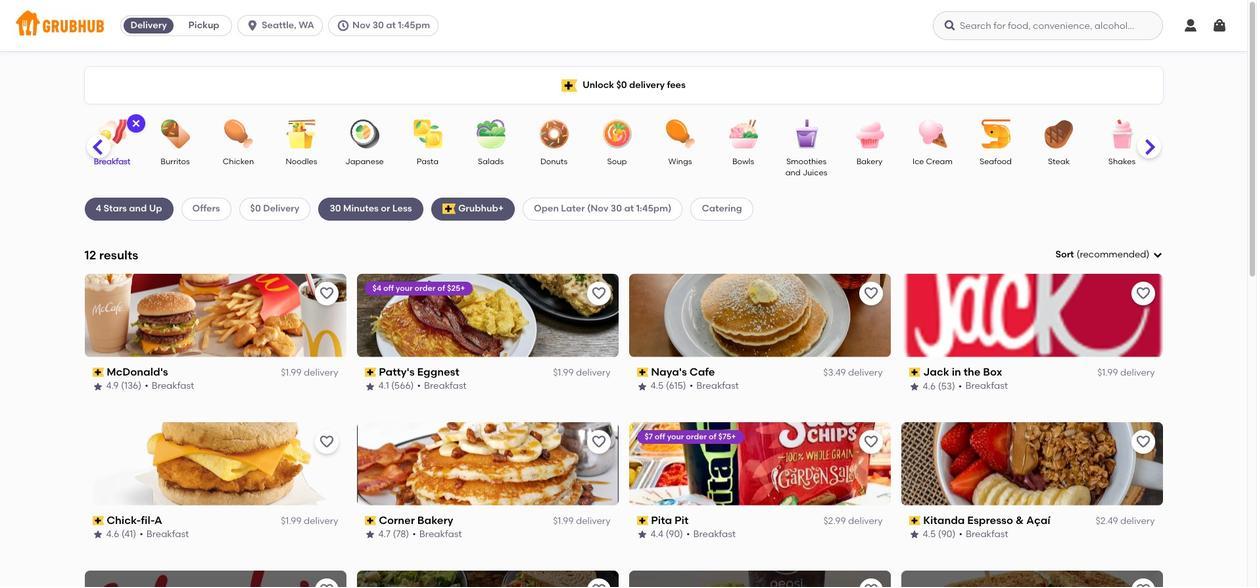 Task type: locate. For each thing, give the bounding box(es) containing it.
delivery for corner bakery
[[576, 516, 610, 527]]

star icon image left 4.1
[[365, 382, 375, 392]]

your right $4 on the left top of the page
[[396, 284, 413, 293]]

0 horizontal spatial 4.6
[[106, 529, 119, 541]]

$0 right offers
[[250, 203, 261, 215]]

$0 right unlock
[[616, 79, 627, 91]]

breakfast for corner bakery
[[419, 529, 462, 541]]

• right (615)
[[689, 381, 693, 392]]

svg image
[[1183, 18, 1199, 34], [1212, 18, 1227, 34], [246, 19, 259, 32], [337, 19, 350, 32], [943, 19, 957, 32], [131, 118, 141, 129], [1152, 250, 1163, 260]]

subscription pass image left kitanda
[[909, 517, 921, 526]]

donuts
[[540, 157, 567, 166]]

your right $7
[[667, 432, 684, 442]]

• breakfast down cafe
[[689, 381, 739, 392]]

(90) down pita pit in the bottom right of the page
[[666, 529, 683, 541]]

1 vertical spatial 4.5
[[923, 529, 936, 541]]

off for pita
[[655, 432, 665, 442]]

soup image
[[594, 120, 640, 149]]

1 horizontal spatial 30
[[373, 20, 384, 31]]

subscription pass image left naya's
[[637, 368, 648, 377]]

star icon image
[[92, 382, 103, 392], [365, 382, 375, 392], [637, 382, 647, 392], [909, 382, 919, 392], [92, 530, 103, 541], [365, 530, 375, 541], [637, 530, 647, 541], [909, 530, 919, 541]]

patty's eggnest logo image
[[357, 274, 618, 358]]

30 left 'minutes'
[[330, 203, 341, 215]]

breakfast down kitanda espresso & açaí
[[966, 529, 1008, 541]]

subscription pass image for patty's eggnest
[[365, 368, 376, 377]]

• breakfast
[[145, 381, 194, 392], [417, 381, 467, 392], [689, 381, 739, 392], [958, 381, 1008, 392], [139, 529, 189, 541], [412, 529, 462, 541], [686, 529, 736, 541], [959, 529, 1008, 541]]

grubhub plus flag logo image left unlock
[[562, 79, 577, 92]]

(90)
[[666, 529, 683, 541], [938, 529, 956, 541]]

4.6 for jack in the box
[[923, 381, 936, 392]]

0 horizontal spatial delivery
[[130, 20, 167, 31]]

$1.99 for mcdonald's
[[281, 368, 301, 379]]

&
[[1016, 515, 1024, 527]]

0 horizontal spatial bakery
[[417, 515, 453, 527]]

1 horizontal spatial order
[[686, 432, 707, 442]]

1 vertical spatial your
[[667, 432, 684, 442]]

seattle, wa button
[[237, 15, 328, 36]]

1 horizontal spatial of
[[709, 432, 716, 442]]

• for corner bakery
[[412, 529, 416, 541]]

0 vertical spatial bakery
[[856, 157, 883, 166]]

0 horizontal spatial grubhub plus flag logo image
[[442, 204, 456, 215]]

• for naya's cafe
[[689, 381, 693, 392]]

1 vertical spatial of
[[709, 432, 716, 442]]

0 vertical spatial delivery
[[130, 20, 167, 31]]

4.5 for kitanda espresso & açaí
[[923, 529, 936, 541]]

delivery for chick-fil-a
[[304, 516, 338, 527]]

delivery down noodles
[[263, 203, 299, 215]]

at left 1:45pm
[[386, 20, 396, 31]]

)
[[1146, 249, 1150, 260]]

catering
[[702, 203, 742, 215]]

30
[[373, 20, 384, 31], [330, 203, 341, 215], [611, 203, 622, 215]]

subscription pass image for chick-fil-a
[[92, 517, 104, 526]]

and down smoothies
[[785, 169, 801, 178]]

(90) down kitanda
[[938, 529, 956, 541]]

(90) for pita
[[666, 529, 683, 541]]

4.5 down naya's
[[651, 381, 664, 392]]

order left "$25+"
[[415, 284, 435, 293]]

4.9
[[106, 381, 119, 392]]

• for chick-fil-a
[[139, 529, 143, 541]]

0 vertical spatial at
[[386, 20, 396, 31]]

1 horizontal spatial 4.6
[[923, 381, 936, 392]]

wings image
[[657, 120, 703, 149]]

nov 30 at 1:45pm button
[[328, 15, 444, 36]]

1 vertical spatial at
[[624, 203, 634, 215]]

1 vertical spatial grubhub plus flag logo image
[[442, 204, 456, 215]]

save this restaurant image
[[591, 286, 606, 302], [591, 434, 606, 450], [863, 434, 879, 450], [591, 583, 606, 588], [863, 583, 879, 588]]

4.6 (53)
[[923, 381, 955, 392]]

save this restaurant image for chick-fil-a
[[319, 434, 334, 450]]

0 vertical spatial of
[[437, 284, 445, 293]]

• down pit
[[686, 529, 690, 541]]

1 horizontal spatial 4.5
[[923, 529, 936, 541]]

subscription pass image
[[365, 368, 376, 377], [909, 368, 921, 377], [365, 517, 376, 526], [637, 517, 648, 526], [909, 517, 921, 526]]

breakfast down eggnest
[[424, 381, 467, 392]]

$2.49
[[1096, 516, 1118, 527]]

0 horizontal spatial of
[[437, 284, 445, 293]]

(78)
[[393, 529, 409, 541]]

save this restaurant image for jack in the box
[[1135, 286, 1151, 302]]

delivery
[[130, 20, 167, 31], [263, 203, 299, 215]]

or
[[381, 203, 390, 215]]

breakfast for jack in the box
[[965, 381, 1008, 392]]

• right 4.5 (90)
[[959, 529, 962, 541]]

0 vertical spatial and
[[785, 169, 801, 178]]

at left 1:45pm)
[[624, 203, 634, 215]]

None field
[[1055, 249, 1163, 262]]

• right (53)
[[958, 381, 962, 392]]

• right (78)
[[412, 529, 416, 541]]

subscription pass image left jack
[[909, 368, 921, 377]]

off right $4 on the left top of the page
[[383, 284, 394, 293]]

4 stars and up
[[96, 203, 162, 215]]

grubhub plus flag logo image
[[562, 79, 577, 92], [442, 204, 456, 215]]

• breakfast down eggnest
[[417, 381, 467, 392]]

of left '$75+'
[[709, 432, 716, 442]]

grubhub+
[[458, 203, 504, 215]]

0 vertical spatial 4.6
[[923, 381, 936, 392]]

breakfast down mcdonald's at bottom
[[152, 381, 194, 392]]

results
[[99, 248, 138, 263]]

• breakfast down kitanda espresso & açaí
[[959, 529, 1008, 541]]

4.5
[[651, 381, 664, 392], [923, 529, 936, 541]]

juices
[[802, 169, 827, 178]]

bakery down bakery image
[[856, 157, 883, 166]]

soup
[[607, 157, 627, 166]]

star icon image left 4.5 (615)
[[637, 382, 647, 392]]

breakfast for patty's eggnest
[[424, 381, 467, 392]]

off right $7
[[655, 432, 665, 442]]

open later (nov 30 at 1:45pm)
[[534, 203, 672, 215]]

order
[[415, 284, 435, 293], [686, 432, 707, 442]]

star icon image left 4.6 (41)
[[92, 530, 103, 541]]

4.6 (41)
[[106, 529, 136, 541]]

$1.99 delivery for chick-fil-a
[[281, 516, 338, 527]]

• breakfast down a
[[139, 529, 189, 541]]

$2.99 delivery
[[823, 516, 883, 527]]

0 horizontal spatial your
[[396, 284, 413, 293]]

breakfast down a
[[146, 529, 189, 541]]

star icon image left "4.4"
[[637, 530, 647, 541]]

• breakfast for kitanda espresso & açaí
[[959, 529, 1008, 541]]

save this restaurant image
[[319, 286, 334, 302], [863, 286, 879, 302], [1135, 286, 1151, 302], [319, 434, 334, 450], [1135, 434, 1151, 450], [319, 583, 334, 588], [1135, 583, 1151, 588]]

subscription pass image left mcdonald's at bottom
[[92, 368, 104, 377]]

1 horizontal spatial your
[[667, 432, 684, 442]]

1 horizontal spatial and
[[785, 169, 801, 178]]

sort ( recommended )
[[1055, 249, 1150, 260]]

$0
[[616, 79, 627, 91], [250, 203, 261, 215]]

steak image
[[1036, 120, 1082, 149]]

$1.99 delivery for patty's eggnest
[[553, 368, 610, 379]]

of for pita pit
[[709, 432, 716, 442]]

order left '$75+'
[[686, 432, 707, 442]]

0 vertical spatial grubhub plus flag logo image
[[562, 79, 577, 92]]

seattle,
[[262, 20, 296, 31]]

breakfast down the "box"
[[965, 381, 1008, 392]]

$2.99
[[823, 516, 846, 527]]

0 vertical spatial your
[[396, 284, 413, 293]]

naya's cafe logo image
[[629, 274, 891, 358]]

naya's cafe
[[651, 366, 715, 379]]

bakery
[[856, 157, 883, 166], [417, 515, 453, 527]]

shakes
[[1108, 157, 1135, 166]]

your
[[396, 284, 413, 293], [667, 432, 684, 442]]

kitanda espresso & açaí logo image
[[901, 423, 1163, 506]]

• breakfast for mcdonald's
[[145, 381, 194, 392]]

$4
[[372, 284, 381, 293]]

0 horizontal spatial and
[[129, 203, 147, 215]]

$0 delivery
[[250, 203, 299, 215]]

and
[[785, 169, 801, 178], [129, 203, 147, 215]]

4.5 down kitanda
[[923, 529, 936, 541]]

breakfast image
[[89, 120, 135, 149]]

star icon image left 4.5 (90)
[[909, 530, 919, 541]]

nov
[[352, 20, 370, 31]]

0 horizontal spatial $0
[[250, 203, 261, 215]]

$1.99 delivery for jack in the box
[[1097, 368, 1155, 379]]

and left the up
[[129, 203, 147, 215]]

chicken image
[[215, 120, 261, 149]]

subscription pass image left chick-
[[92, 517, 104, 526]]

• breakfast down pit
[[686, 529, 736, 541]]

subscription pass image left corner
[[365, 517, 376, 526]]

pickup
[[188, 20, 219, 31]]

(566)
[[391, 381, 414, 392]]

$4 off your order of $25+
[[372, 284, 465, 293]]

4.5 (90)
[[923, 529, 956, 541]]

star icon image left the 4.7
[[365, 530, 375, 541]]

chick-fil-a
[[107, 515, 162, 527]]

subscription pass image left pita
[[637, 517, 648, 526]]

none field containing sort
[[1055, 249, 1163, 262]]

$7
[[645, 432, 653, 442]]

breakfast
[[94, 157, 130, 166], [152, 381, 194, 392], [424, 381, 467, 392], [696, 381, 739, 392], [965, 381, 1008, 392], [146, 529, 189, 541], [419, 529, 462, 541], [693, 529, 736, 541], [966, 529, 1008, 541]]

• for jack in the box
[[958, 381, 962, 392]]

subscription pass image
[[92, 368, 104, 377], [637, 368, 648, 377], [92, 517, 104, 526]]

0 vertical spatial 4.5
[[651, 381, 664, 392]]

• for mcdonald's
[[145, 381, 148, 392]]

order for eggnest
[[415, 284, 435, 293]]

açaí
[[1026, 515, 1050, 527]]

subscription pass image left patty's
[[365, 368, 376, 377]]

grubhub plus flag logo image for unlock $0 delivery fees
[[562, 79, 577, 92]]

fees
[[667, 79, 686, 91]]

save this restaurant image for naya's cafe
[[863, 286, 879, 302]]

svg image inside seattle, wa button
[[246, 19, 259, 32]]

0 horizontal spatial (90)
[[666, 529, 683, 541]]

breakfast for chick-fil-a
[[146, 529, 189, 541]]

12 results
[[84, 248, 138, 263]]

1 horizontal spatial delivery
[[263, 203, 299, 215]]

delivery left pickup
[[130, 20, 167, 31]]

• breakfast down mcdonald's at bottom
[[145, 381, 194, 392]]

• breakfast down corner bakery
[[412, 529, 462, 541]]

(53)
[[938, 381, 955, 392]]

• breakfast down the "box"
[[958, 381, 1008, 392]]

$75+
[[718, 432, 736, 442]]

corner
[[379, 515, 415, 527]]

0 horizontal spatial at
[[386, 20, 396, 31]]

1 (90) from the left
[[666, 529, 683, 541]]

$1.99 delivery for corner bakery
[[553, 516, 610, 527]]

salads
[[478, 157, 504, 166]]

subscription pass image for naya's cafe
[[637, 368, 648, 377]]

star icon image for chick-fil-a
[[92, 530, 103, 541]]

at
[[386, 20, 396, 31], [624, 203, 634, 215]]

1 horizontal spatial $0
[[616, 79, 627, 91]]

grubhub plus flag logo image left grubhub+
[[442, 204, 456, 215]]

• breakfast for naya's cafe
[[689, 381, 739, 392]]

seafood
[[980, 157, 1012, 166]]

30 right nov
[[373, 20, 384, 31]]

1 horizontal spatial grubhub plus flag logo image
[[562, 79, 577, 92]]

breakfast right 4.4 (90)
[[693, 529, 736, 541]]

subscription pass image for jack in the box
[[909, 368, 921, 377]]

2 (90) from the left
[[938, 529, 956, 541]]

breakfast down cafe
[[696, 381, 739, 392]]

1 vertical spatial $0
[[250, 203, 261, 215]]

4.6 down jack
[[923, 381, 936, 392]]

1 vertical spatial 4.6
[[106, 529, 119, 541]]

bakery right corner
[[417, 515, 453, 527]]

naya's
[[651, 366, 687, 379]]

4.6 left (41)
[[106, 529, 119, 541]]

1:45pm
[[398, 20, 430, 31]]

(90) for kitanda
[[938, 529, 956, 541]]

1 vertical spatial delivery
[[263, 203, 299, 215]]

and inside the smoothies and juices
[[785, 169, 801, 178]]

1 vertical spatial off
[[655, 432, 665, 442]]

0 horizontal spatial off
[[383, 284, 394, 293]]

fil-
[[141, 515, 154, 527]]

of left "$25+"
[[437, 284, 445, 293]]

• right (41)
[[139, 529, 143, 541]]

0 horizontal spatial order
[[415, 284, 435, 293]]

1 horizontal spatial (90)
[[938, 529, 956, 541]]

star icon image left the 4.9
[[92, 382, 103, 392]]

(136)
[[121, 381, 141, 392]]

japanese
[[345, 157, 384, 166]]

patty's
[[379, 366, 415, 379]]

breakfast for kitanda espresso & açaí
[[966, 529, 1008, 541]]

• right (136)
[[145, 381, 148, 392]]

ice
[[913, 157, 924, 166]]

•
[[145, 381, 148, 392], [417, 381, 421, 392], [689, 381, 693, 392], [958, 381, 962, 392], [139, 529, 143, 541], [412, 529, 416, 541], [686, 529, 690, 541], [959, 529, 962, 541]]

• down patty's eggnest
[[417, 381, 421, 392]]

30 right (nov
[[611, 203, 622, 215]]

0 vertical spatial order
[[415, 284, 435, 293]]

0 horizontal spatial 4.5
[[651, 381, 664, 392]]

breakfast down corner bakery
[[419, 529, 462, 541]]

star icon image for corner bakery
[[365, 530, 375, 541]]

smoothies and juices image
[[783, 120, 829, 149]]

subscription pass image for mcdonald's
[[92, 368, 104, 377]]

0 vertical spatial off
[[383, 284, 394, 293]]

1 vertical spatial order
[[686, 432, 707, 442]]

cafe
[[689, 366, 715, 379]]

1 horizontal spatial off
[[655, 432, 665, 442]]

star icon image left 4.6 (53)
[[909, 382, 919, 392]]

subscription pass image for pita pit
[[637, 517, 648, 526]]

subscription pass image for corner bakery
[[365, 517, 376, 526]]

$1.99 for jack in the box
[[1097, 368, 1118, 379]]



Task type: vqa. For each thing, say whether or not it's contained in the screenshot.


Task type: describe. For each thing, give the bounding box(es) containing it.
later
[[561, 203, 585, 215]]

4.1
[[378, 381, 389, 392]]

$25+
[[447, 284, 465, 293]]

$3.49
[[823, 368, 846, 379]]

pasta
[[417, 157, 439, 166]]

4.4 (90)
[[651, 529, 683, 541]]

star icon image for jack in the box
[[909, 382, 919, 392]]

save this restaurant image for mcdonald's
[[319, 286, 334, 302]]

30 inside button
[[373, 20, 384, 31]]

(615)
[[666, 381, 686, 392]]

box
[[983, 366, 1002, 379]]

breakfast for mcdonald's
[[152, 381, 194, 392]]

stars
[[104, 203, 127, 215]]

kitanda
[[923, 515, 965, 527]]

• breakfast for chick-fil-a
[[139, 529, 189, 541]]

4.1 (566)
[[378, 381, 414, 392]]

corner bakery
[[379, 515, 453, 527]]

Search for food, convenience, alcohol... search field
[[933, 11, 1163, 40]]

delivery for mcdonald's
[[304, 368, 338, 379]]

delivery for naya's cafe
[[848, 368, 883, 379]]

save this restaurant image for kitanda espresso & açaí
[[1135, 434, 1151, 450]]

pit
[[674, 515, 688, 527]]

seafood image
[[973, 120, 1019, 149]]

smoothies and juices
[[785, 157, 827, 178]]

$1.99 for chick-fil-a
[[281, 516, 301, 527]]

pita pit logo image
[[629, 423, 891, 506]]

main navigation navigation
[[0, 0, 1247, 51]]

4.6 for chick-fil-a
[[106, 529, 119, 541]]

nov 30 at 1:45pm
[[352, 20, 430, 31]]

12
[[84, 248, 96, 263]]

unlock
[[583, 79, 614, 91]]

ice cream
[[913, 157, 953, 166]]

$1.99 delivery for mcdonald's
[[281, 368, 338, 379]]

4.9 (136)
[[106, 381, 141, 392]]

jack in the box
[[923, 366, 1002, 379]]

offers
[[192, 203, 220, 215]]

donuts image
[[531, 120, 577, 149]]

delivery for patty's eggnest
[[576, 368, 610, 379]]

• for pita pit
[[686, 529, 690, 541]]

wings
[[668, 157, 692, 166]]

star icon image for mcdonald's
[[92, 382, 103, 392]]

4.5 (615)
[[651, 381, 686, 392]]

ice cream image
[[910, 120, 956, 149]]

svg image inside 'nov 30 at 1:45pm' button
[[337, 19, 350, 32]]

cream
[[926, 157, 953, 166]]

4
[[96, 203, 101, 215]]

up
[[149, 203, 162, 215]]

4.7 (78)
[[378, 529, 409, 541]]

noodles image
[[278, 120, 324, 149]]

$7 off your order of $75+
[[645, 432, 736, 442]]

corner bakery logo image
[[357, 423, 618, 506]]

subscription pass image for kitanda espresso & açaí
[[909, 517, 921, 526]]

eggnest
[[417, 366, 459, 379]]

japanese image
[[342, 120, 388, 149]]

delivery for jack in the box
[[1120, 368, 1155, 379]]

delivery button
[[121, 15, 176, 36]]

1 vertical spatial bakery
[[417, 515, 453, 527]]

1 horizontal spatial at
[[624, 203, 634, 215]]

unlock $0 delivery fees
[[583, 79, 686, 91]]

of for patty's eggnest
[[437, 284, 445, 293]]

pita
[[651, 515, 672, 527]]

delivery for kitanda espresso & açaí
[[1120, 516, 1155, 527]]

chick-fil-a logo image
[[84, 423, 346, 506]]

• breakfast for patty's eggnest
[[417, 381, 467, 392]]

burritos
[[161, 157, 190, 166]]

(nov
[[587, 203, 608, 215]]

sort
[[1055, 249, 1074, 260]]

(41)
[[121, 529, 136, 541]]

0 vertical spatial $0
[[616, 79, 627, 91]]

patty's eggnest
[[379, 366, 459, 379]]

30 minutes or less
[[330, 203, 412, 215]]

open
[[534, 203, 559, 215]]

espresso
[[967, 515, 1013, 527]]

recommended
[[1080, 249, 1146, 260]]

your for patty's
[[396, 284, 413, 293]]

delivery for pita pit
[[848, 516, 883, 527]]

salads image
[[468, 120, 514, 149]]

• for kitanda espresso & açaí
[[959, 529, 962, 541]]

off for patty's
[[383, 284, 394, 293]]

seattle, wa
[[262, 20, 314, 31]]

grubhub plus flag logo image for grubhub+
[[442, 204, 456, 215]]

mcdonald's logo image
[[84, 274, 346, 358]]

• for patty's eggnest
[[417, 381, 421, 392]]

(
[[1077, 249, 1080, 260]]

order for pit
[[686, 432, 707, 442]]

breakfast for naya's cafe
[[696, 381, 739, 392]]

less
[[392, 203, 412, 215]]

star icon image for patty's eggnest
[[365, 382, 375, 392]]

noodles
[[286, 157, 317, 166]]

$1.99 for patty's eggnest
[[553, 368, 574, 379]]

$1.99 for corner bakery
[[553, 516, 574, 527]]

4.5 for naya's cafe
[[651, 381, 664, 392]]

smoothies
[[786, 157, 826, 166]]

bowls image
[[720, 120, 766, 149]]

4.7
[[378, 529, 391, 541]]

4.4
[[651, 529, 663, 541]]

star icon image for naya's cafe
[[637, 382, 647, 392]]

your for pita
[[667, 432, 684, 442]]

breakfast down breakfast "image"
[[94, 157, 130, 166]]

$2.49 delivery
[[1096, 516, 1155, 527]]

1 horizontal spatial bakery
[[856, 157, 883, 166]]

burritos image
[[152, 120, 198, 149]]

• breakfast for corner bakery
[[412, 529, 462, 541]]

wa
[[299, 20, 314, 31]]

in
[[952, 366, 961, 379]]

bowls
[[732, 157, 754, 166]]

mcdonald's
[[107, 366, 168, 379]]

minutes
[[343, 203, 379, 215]]

star icon image for pita pit
[[637, 530, 647, 541]]

• breakfast for jack in the box
[[958, 381, 1008, 392]]

the
[[964, 366, 980, 379]]

2 horizontal spatial 30
[[611, 203, 622, 215]]

a
[[154, 515, 162, 527]]

bakery image
[[846, 120, 892, 149]]

pasta image
[[405, 120, 451, 149]]

breakfast for pita pit
[[693, 529, 736, 541]]

jack in the box logo image
[[901, 274, 1163, 358]]

chick-
[[107, 515, 141, 527]]

pita pit
[[651, 515, 688, 527]]

delivery inside button
[[130, 20, 167, 31]]

• breakfast for pita pit
[[686, 529, 736, 541]]

at inside button
[[386, 20, 396, 31]]

kitanda espresso & açaí
[[923, 515, 1050, 527]]

pickup button
[[176, 15, 231, 36]]

0 horizontal spatial 30
[[330, 203, 341, 215]]

shakes image
[[1099, 120, 1145, 149]]

svg image inside field
[[1152, 250, 1163, 260]]

1 vertical spatial and
[[129, 203, 147, 215]]

star icon image for kitanda espresso & açaí
[[909, 530, 919, 541]]

steak
[[1048, 157, 1070, 166]]



